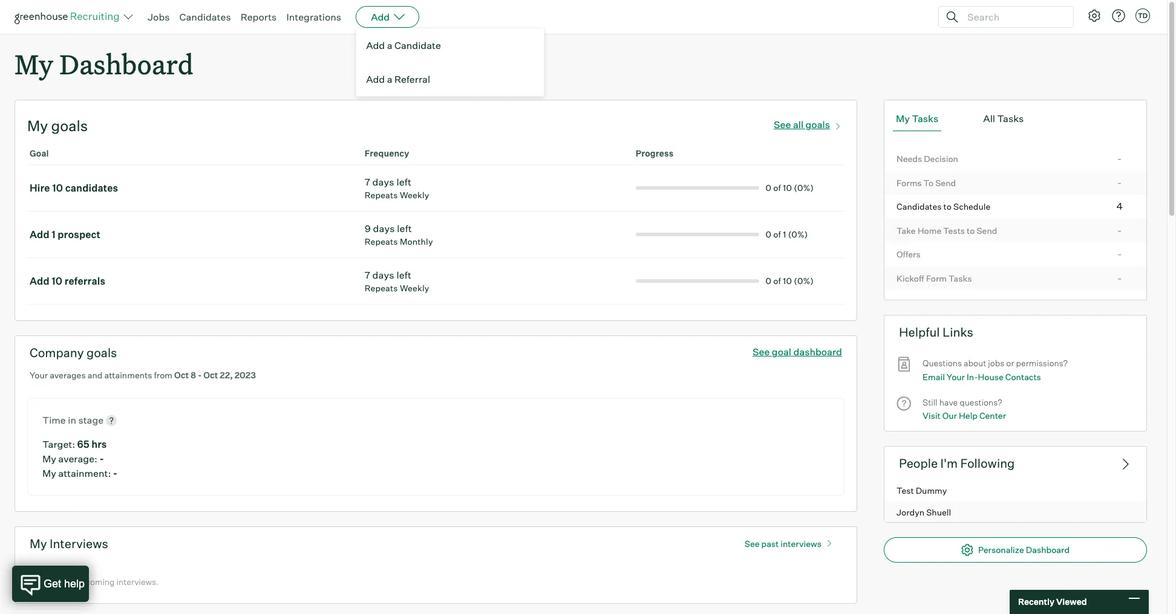 Task type: vqa. For each thing, say whether or not it's contained in the screenshot.
the topmost "San"
no



Task type: locate. For each thing, give the bounding box(es) containing it.
0 vertical spatial 7 days left repeats weekly
[[365, 176, 429, 200]]

oct left the 8
[[174, 370, 189, 381]]

0 vertical spatial to
[[944, 202, 952, 212]]

repeats for add 1 prospect
[[365, 237, 398, 247]]

0 vertical spatial 0 of 10 (0%)
[[766, 183, 814, 193]]

a for referral
[[387, 73, 392, 85]]

1 horizontal spatial dashboard
[[1026, 545, 1070, 556]]

1 vertical spatial dashboard
[[1026, 545, 1070, 556]]

2 vertical spatial see
[[745, 539, 760, 549]]

tasks right all
[[997, 113, 1024, 125]]

0 of 10 (0%) down 0 of 1 (0%)
[[766, 276, 814, 286]]

0 vertical spatial (0%)
[[794, 183, 814, 193]]

needs decision
[[897, 154, 958, 164]]

attainment:
[[58, 468, 111, 480]]

all tasks button
[[980, 107, 1027, 131]]

tab list containing my tasks
[[893, 107, 1138, 131]]

2 vertical spatial 0
[[766, 276, 771, 286]]

candidates right jobs link
[[179, 11, 231, 23]]

hire
[[30, 182, 50, 194]]

1 vertical spatial to
[[967, 225, 975, 236]]

repeats inside 9 days left repeats monthly
[[365, 237, 398, 247]]

still have questions? visit our help center
[[923, 397, 1006, 421]]

left
[[397, 176, 411, 188], [397, 223, 412, 235], [397, 269, 411, 281]]

dashboard for my dashboard
[[59, 46, 193, 82]]

past
[[761, 539, 779, 549]]

0 for hire 10 candidates
[[766, 183, 771, 193]]

people
[[899, 456, 938, 471]]

left down frequency
[[397, 176, 411, 188]]

1 vertical spatial candidates
[[897, 202, 942, 212]]

1 vertical spatial 7
[[365, 269, 370, 281]]

0 vertical spatial repeats
[[365, 190, 398, 200]]

1 horizontal spatial oct
[[204, 370, 218, 381]]

your left in-
[[947, 372, 965, 382]]

frequency
[[365, 148, 409, 159]]

questions about jobs or permissions? email your in-house contacts
[[923, 358, 1068, 382]]

2 a from the top
[[387, 73, 392, 85]]

7 days left repeats weekly down frequency
[[365, 176, 429, 200]]

left down monthly
[[397, 269, 411, 281]]

1 vertical spatial days
[[373, 223, 395, 235]]

0 vertical spatial days
[[372, 176, 394, 188]]

tasks up the needs decision
[[912, 113, 939, 125]]

0 vertical spatial 0
[[766, 183, 771, 193]]

7 days left repeats weekly for add 10 referrals
[[365, 269, 429, 294]]

0 vertical spatial have
[[939, 397, 958, 408]]

repeats up the 9
[[365, 190, 398, 200]]

days down 9 days left repeats monthly
[[372, 269, 394, 281]]

1 vertical spatial see
[[753, 346, 770, 358]]

days for add 1 prospect
[[373, 223, 395, 235]]

my inside button
[[896, 113, 910, 125]]

0 horizontal spatial dashboard
[[59, 46, 193, 82]]

0 vertical spatial send
[[935, 178, 956, 188]]

0 horizontal spatial send
[[935, 178, 956, 188]]

2023
[[235, 370, 256, 381]]

test dummy
[[897, 486, 947, 496]]

1 vertical spatial left
[[397, 223, 412, 235]]

days inside 9 days left repeats monthly
[[373, 223, 395, 235]]

a for candidate
[[387, 39, 392, 51]]

add inside popup button
[[371, 11, 390, 23]]

2 repeats from the top
[[365, 237, 398, 247]]

9
[[365, 223, 371, 235]]

1 vertical spatial progress bar
[[636, 233, 760, 237]]

0 of 10 (0%) for hire 10 candidates
[[766, 183, 814, 193]]

0
[[766, 183, 771, 193], [766, 229, 771, 240], [766, 276, 771, 286]]

stage
[[78, 414, 104, 426]]

add for add
[[371, 11, 390, 23]]

0 of 1 (0%)
[[766, 229, 808, 240]]

0 vertical spatial of
[[773, 183, 781, 193]]

visit
[[923, 411, 941, 421]]

candidates to schedule
[[897, 202, 991, 212]]

add down add popup button
[[366, 39, 385, 51]]

0 vertical spatial progress bar
[[636, 186, 760, 190]]

email your in-house contacts link
[[923, 371, 1041, 384]]

7 down frequency
[[365, 176, 370, 188]]

progress bar for candidates
[[636, 186, 760, 190]]

2 0 from the top
[[766, 229, 771, 240]]

repeats for add 10 referrals
[[365, 283, 398, 294]]

monthly
[[400, 237, 433, 247]]

1 horizontal spatial have
[[939, 397, 958, 408]]

people i'm following link
[[884, 446, 1147, 480]]

2 vertical spatial left
[[397, 269, 411, 281]]

my interviews
[[30, 536, 108, 552]]

hrs
[[91, 438, 107, 451]]

my
[[15, 46, 53, 82], [896, 113, 910, 125], [27, 117, 48, 135], [42, 453, 56, 465], [42, 468, 56, 480], [30, 536, 47, 552]]

2 0 of 10 (0%) from the top
[[766, 276, 814, 286]]

1 vertical spatial (0%)
[[788, 229, 808, 240]]

viewed
[[1056, 597, 1087, 608]]

days for hire 10 candidates
[[372, 176, 394, 188]]

progress bar
[[636, 186, 760, 190], [636, 233, 760, 237], [636, 280, 760, 283]]

days down frequency
[[372, 176, 394, 188]]

2 progress bar from the top
[[636, 233, 760, 237]]

0 of 10 (0%) up 0 of 1 (0%)
[[766, 183, 814, 193]]

recently
[[1018, 597, 1055, 608]]

td button
[[1133, 6, 1153, 25]]

left inside 9 days left repeats monthly
[[397, 223, 412, 235]]

tasks for my tasks
[[912, 113, 939, 125]]

links
[[943, 325, 973, 340]]

2 of from the top
[[773, 229, 781, 240]]

my dashboard
[[15, 46, 193, 82]]

0 vertical spatial 7
[[365, 176, 370, 188]]

to right tests
[[967, 225, 975, 236]]

0 of 10 (0%)
[[766, 183, 814, 193], [766, 276, 814, 286]]

0 vertical spatial weekly
[[400, 190, 429, 200]]

1 vertical spatial 7 days left repeats weekly
[[365, 269, 429, 294]]

add a candidate link
[[356, 28, 544, 62]]

2 vertical spatial repeats
[[365, 283, 398, 294]]

offers
[[897, 249, 921, 260]]

1 7 days left repeats weekly from the top
[[365, 176, 429, 200]]

a left referral
[[387, 73, 392, 85]]

1 horizontal spatial tasks
[[949, 273, 972, 284]]

reports link
[[241, 11, 277, 23]]

your inside questions about jobs or permissions? email your in-house contacts
[[947, 372, 965, 382]]

1 oct from the left
[[174, 370, 189, 381]]

candidates down "forms to send"
[[897, 202, 942, 212]]

1 horizontal spatial send
[[977, 225, 997, 236]]

repeats down the 9
[[365, 237, 398, 247]]

integrations link
[[286, 11, 341, 23]]

tab list
[[893, 107, 1138, 131]]

1 0 from the top
[[766, 183, 771, 193]]

3 progress bar from the top
[[636, 280, 760, 283]]

your
[[30, 370, 48, 381], [947, 372, 965, 382]]

7 down the 9
[[365, 269, 370, 281]]

oct
[[174, 370, 189, 381], [204, 370, 218, 381]]

oct left 22,
[[204, 370, 218, 381]]

1 horizontal spatial your
[[947, 372, 965, 382]]

send right to
[[935, 178, 956, 188]]

all tasks
[[983, 113, 1024, 125]]

1 vertical spatial weekly
[[400, 283, 429, 294]]

have left no
[[44, 577, 62, 587]]

1 horizontal spatial to
[[967, 225, 975, 236]]

(0%) for hire 10 candidates
[[794, 183, 814, 193]]

time
[[42, 414, 66, 426]]

add a candidate
[[366, 39, 441, 51]]

1 weekly from the top
[[400, 190, 429, 200]]

2 vertical spatial (0%)
[[794, 276, 814, 286]]

candidates for candidates
[[179, 11, 231, 23]]

left for referrals
[[397, 269, 411, 281]]

questions?
[[960, 397, 1002, 408]]

see left goal on the right bottom
[[753, 346, 770, 358]]

have for no
[[44, 577, 62, 587]]

my for my tasks
[[896, 113, 910, 125]]

dashboard down jobs link
[[59, 46, 193, 82]]

have
[[939, 397, 958, 408], [44, 577, 62, 587]]

9 days left repeats monthly
[[365, 223, 433, 247]]

10 left referrals
[[52, 275, 62, 288]]

add left referrals
[[30, 275, 49, 288]]

your down 'company'
[[30, 370, 48, 381]]

send down schedule
[[977, 225, 997, 236]]

0 horizontal spatial oct
[[174, 370, 189, 381]]

send
[[935, 178, 956, 188], [977, 225, 997, 236]]

add left prospect
[[30, 229, 49, 241]]

0 for add 1 prospect
[[766, 229, 771, 240]]

2 vertical spatial days
[[372, 269, 394, 281]]

dashboard
[[59, 46, 193, 82], [1026, 545, 1070, 556]]

averages
[[50, 370, 86, 381]]

have up the 'our'
[[939, 397, 958, 408]]

0 vertical spatial a
[[387, 39, 392, 51]]

10
[[52, 182, 63, 194], [783, 183, 792, 193], [52, 275, 62, 288], [783, 276, 792, 286]]

tasks
[[912, 113, 939, 125], [997, 113, 1024, 125], [949, 273, 972, 284]]

of for add 10 referrals
[[773, 276, 781, 286]]

1 vertical spatial of
[[773, 229, 781, 240]]

our
[[943, 411, 957, 421]]

1 vertical spatial repeats
[[365, 237, 398, 247]]

add for add 1 prospect
[[30, 229, 49, 241]]

all
[[983, 113, 995, 125]]

see left all
[[774, 119, 791, 131]]

form
[[926, 273, 947, 284]]

days right the 9
[[373, 223, 395, 235]]

dashboard right 'personalize'
[[1026, 545, 1070, 556]]

of for add 1 prospect
[[773, 229, 781, 240]]

0 vertical spatial left
[[397, 176, 411, 188]]

add left referral
[[366, 73, 385, 85]]

0 horizontal spatial have
[[44, 577, 62, 587]]

of for hire 10 candidates
[[773, 183, 781, 193]]

3 0 from the top
[[766, 276, 771, 286]]

1 vertical spatial send
[[977, 225, 997, 236]]

visit our help center link
[[923, 410, 1006, 423]]

1 0 of 10 (0%) from the top
[[766, 183, 814, 193]]

1 horizontal spatial candidates
[[897, 202, 942, 212]]

2 oct from the left
[[204, 370, 218, 381]]

0 horizontal spatial candidates
[[179, 11, 231, 23]]

1 7 from the top
[[365, 176, 370, 188]]

add for add 10 referrals
[[30, 275, 49, 288]]

2 horizontal spatial tasks
[[997, 113, 1024, 125]]

tasks inside all tasks button
[[997, 113, 1024, 125]]

prospect
[[58, 229, 100, 241]]

1 repeats from the top
[[365, 190, 398, 200]]

a left candidate at the top
[[387, 39, 392, 51]]

see
[[774, 119, 791, 131], [753, 346, 770, 358], [745, 539, 760, 549]]

integrations
[[286, 11, 341, 23]]

have inside still have questions? visit our help center
[[939, 397, 958, 408]]

target: 65 hrs my average: - my attainment: -
[[42, 438, 117, 480]]

0 vertical spatial see
[[774, 119, 791, 131]]

2 7 days left repeats weekly from the top
[[365, 269, 429, 294]]

1 of from the top
[[773, 183, 781, 193]]

1 a from the top
[[387, 39, 392, 51]]

1 vertical spatial 0 of 10 (0%)
[[766, 276, 814, 286]]

3 repeats from the top
[[365, 283, 398, 294]]

see left 'past'
[[745, 539, 760, 549]]

3 of from the top
[[773, 276, 781, 286]]

1 vertical spatial have
[[44, 577, 62, 587]]

left for candidates
[[397, 176, 411, 188]]

0 horizontal spatial tasks
[[912, 113, 939, 125]]

2 7 from the top
[[365, 269, 370, 281]]

repeats down 9 days left repeats monthly
[[365, 283, 398, 294]]

weekly up 9 days left repeats monthly
[[400, 190, 429, 200]]

1 vertical spatial a
[[387, 73, 392, 85]]

kickoff
[[897, 273, 924, 284]]

all
[[793, 119, 804, 131]]

0 vertical spatial candidates
[[179, 11, 231, 23]]

upcoming
[[76, 577, 115, 587]]

Search text field
[[964, 8, 1062, 26]]

days
[[372, 176, 394, 188], [373, 223, 395, 235], [372, 269, 394, 281]]

10 down 0 of 1 (0%)
[[783, 276, 792, 286]]

helpful
[[899, 325, 940, 340]]

from
[[154, 370, 172, 381]]

target:
[[42, 438, 75, 451]]

test dummy link
[[885, 480, 1147, 502]]

tasks right 'form'
[[949, 273, 972, 284]]

(0%) for add 1 prospect
[[788, 229, 808, 240]]

to up the take home tests to send
[[944, 202, 952, 212]]

days for add 10 referrals
[[372, 269, 394, 281]]

email
[[923, 372, 945, 382]]

shuell
[[926, 507, 951, 518]]

weekly down monthly
[[400, 283, 429, 294]]

see goal dashboard link
[[753, 346, 842, 358]]

7 days left repeats weekly down monthly
[[365, 269, 429, 294]]

1 vertical spatial 0
[[766, 229, 771, 240]]

2 weekly from the top
[[400, 283, 429, 294]]

decision
[[924, 154, 958, 164]]

repeats
[[365, 190, 398, 200], [365, 237, 398, 247], [365, 283, 398, 294]]

0 vertical spatial dashboard
[[59, 46, 193, 82]]

left up monthly
[[397, 223, 412, 235]]

7 days left repeats weekly
[[365, 176, 429, 200], [365, 269, 429, 294]]

0 for add 10 referrals
[[766, 276, 771, 286]]

2 vertical spatial of
[[773, 276, 781, 286]]

2 vertical spatial progress bar
[[636, 280, 760, 283]]

tasks inside my tasks button
[[912, 113, 939, 125]]

add up add a candidate
[[371, 11, 390, 23]]

add
[[371, 11, 390, 23], [366, 39, 385, 51], [366, 73, 385, 85], [30, 229, 49, 241], [30, 275, 49, 288]]

1 progress bar from the top
[[636, 186, 760, 190]]

1 horizontal spatial 1
[[783, 229, 786, 240]]



Task type: describe. For each thing, give the bounding box(es) containing it.
interviews
[[781, 539, 822, 549]]

greenhouse recruiting image
[[15, 10, 123, 24]]

contacts
[[1005, 372, 1041, 382]]

reports
[[241, 11, 277, 23]]

progress bar for referrals
[[636, 280, 760, 283]]

no
[[64, 577, 74, 587]]

jobs
[[988, 358, 1005, 369]]

company goals
[[30, 346, 117, 361]]

add button
[[356, 6, 419, 28]]

10 right hire
[[52, 182, 63, 194]]

4
[[1117, 200, 1123, 212]]

goal
[[772, 346, 791, 358]]

10 up 0 of 1 (0%)
[[783, 183, 792, 193]]

add a referral
[[366, 73, 430, 85]]

see past interviews link
[[739, 533, 842, 549]]

permissions?
[[1016, 358, 1068, 369]]

needs
[[897, 154, 922, 164]]

still
[[923, 397, 938, 408]]

candidates link
[[179, 11, 231, 23]]

attainments
[[104, 370, 152, 381]]

referrals
[[65, 275, 105, 288]]

jobs
[[148, 11, 170, 23]]

my tasks button
[[893, 107, 942, 131]]

add for add a referral
[[366, 73, 385, 85]]

goal
[[30, 148, 49, 159]]

repeats for hire 10 candidates
[[365, 190, 398, 200]]

progress
[[636, 148, 674, 159]]

you have no upcoming interviews.
[[27, 577, 159, 587]]

kickoff form tasks
[[897, 273, 972, 284]]

goals for company goals
[[86, 346, 117, 361]]

left for prospect
[[397, 223, 412, 235]]

add for add a candidate
[[366, 39, 385, 51]]

recently viewed
[[1018, 597, 1087, 608]]

average:
[[58, 453, 97, 465]]

my for my interviews
[[30, 536, 47, 552]]

help
[[959, 411, 978, 421]]

jobs link
[[148, 11, 170, 23]]

7 for add 10 referrals
[[365, 269, 370, 281]]

see for my interviews
[[745, 539, 760, 549]]

in-
[[967, 372, 978, 382]]

7 days left repeats weekly for hire 10 candidates
[[365, 176, 429, 200]]

dashboard
[[794, 346, 842, 358]]

helpful links
[[899, 325, 973, 340]]

see goal dashboard
[[753, 346, 842, 358]]

0 horizontal spatial to
[[944, 202, 952, 212]]

about
[[964, 358, 986, 369]]

forms
[[897, 178, 922, 188]]

personalize dashboard
[[978, 545, 1070, 556]]

forms to send
[[897, 178, 956, 188]]

and
[[88, 370, 102, 381]]

candidates for candidates to schedule
[[897, 202, 942, 212]]

(0%) for add 10 referrals
[[794, 276, 814, 286]]

0 horizontal spatial your
[[30, 370, 48, 381]]

following
[[960, 456, 1015, 471]]

personalize
[[978, 545, 1024, 556]]

weekly for add 10 referrals
[[400, 283, 429, 294]]

dashboard for personalize dashboard
[[1026, 545, 1070, 556]]

my for my goals
[[27, 117, 48, 135]]

see all goals
[[774, 119, 830, 131]]

td menu
[[356, 28, 545, 97]]

schedule
[[954, 202, 991, 212]]

7 for hire 10 candidates
[[365, 176, 370, 188]]

goals for my goals
[[51, 117, 88, 135]]

candidate
[[394, 39, 441, 51]]

or
[[1006, 358, 1014, 369]]

company
[[30, 346, 84, 361]]

configure image
[[1087, 8, 1102, 23]]

add a referral link
[[356, 62, 544, 96]]

hire 10 candidates
[[30, 182, 118, 194]]

progress bar for prospect
[[636, 233, 760, 237]]

home
[[918, 225, 942, 236]]

add 10 referrals
[[30, 275, 105, 288]]

time in
[[42, 414, 78, 426]]

weekly for hire 10 candidates
[[400, 190, 429, 200]]

house
[[978, 372, 1004, 382]]

you
[[27, 577, 42, 587]]

my goals
[[27, 117, 88, 135]]

0 of 10 (0%) for add 10 referrals
[[766, 276, 814, 286]]

tests
[[943, 225, 965, 236]]

have for questions?
[[939, 397, 958, 408]]

in
[[68, 414, 76, 426]]

tasks for all tasks
[[997, 113, 1024, 125]]

22,
[[220, 370, 233, 381]]

your averages and attainments from oct 8 - oct 22, 2023
[[30, 370, 256, 381]]

see for my goals
[[774, 119, 791, 131]]

candidates
[[65, 182, 118, 194]]

people i'm following
[[899, 456, 1015, 471]]

i'm
[[941, 456, 958, 471]]

jordyn shuell link
[[885, 502, 1147, 523]]

td
[[1138, 11, 1148, 20]]

take home tests to send
[[897, 225, 997, 236]]

to
[[924, 178, 934, 188]]

my tasks
[[896, 113, 939, 125]]

jordyn
[[897, 507, 925, 518]]

see all goals link
[[774, 116, 845, 131]]

65
[[77, 438, 89, 451]]

see for company goals
[[753, 346, 770, 358]]

0 horizontal spatial 1
[[52, 229, 56, 241]]

my for my dashboard
[[15, 46, 53, 82]]

interviews.
[[116, 577, 159, 587]]



